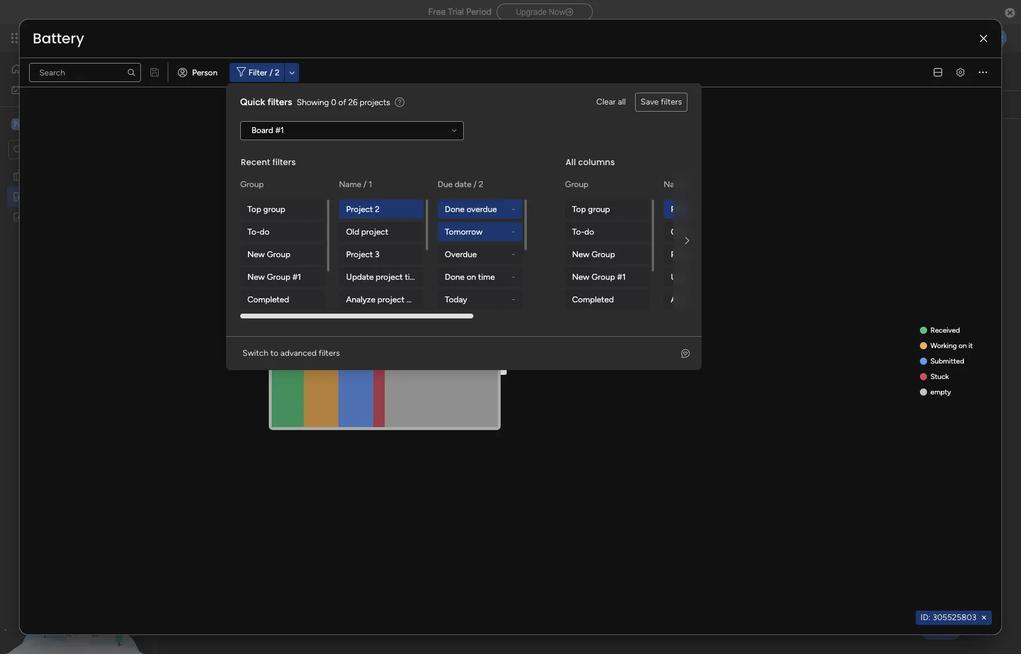 Task type: locate. For each thing, give the bounding box(es) containing it.
2 new group from the left
[[572, 249, 615, 260]]

0 horizontal spatial remove image
[[349, 218, 359, 228]]

on inside due date / 2 group
[[467, 272, 476, 282]]

remove image
[[349, 218, 359, 228], [980, 614, 989, 623]]

new group for filters
[[247, 249, 290, 260]]

group down 1,500
[[263, 204, 285, 214]]

project 2 up 305525734
[[346, 204, 380, 214]]

1 horizontal spatial remove image
[[980, 614, 989, 623]]

work
[[196, 58, 243, 84]]

1 top group from the left
[[247, 204, 285, 214]]

1 horizontal spatial id:
[[921, 613, 931, 623]]

2 to- from the left
[[572, 227, 584, 237]]

0 vertical spatial done
[[445, 204, 464, 214]]

1 top from the left
[[247, 204, 261, 214]]

id: 305525734 element
[[286, 216, 362, 230]]

1 vertical spatial filter
[[579, 100, 598, 110]]

1 horizontal spatial project 3
[[671, 249, 704, 260]]

more dots image for the v2 settings line image on the top of the page
[[979, 68, 987, 77]]

name / 1
[[339, 180, 372, 190], [664, 180, 697, 190]]

2 update project timeline from the left
[[671, 272, 759, 282]]

group group
[[240, 200, 327, 354], [565, 200, 652, 354]]

group down columns
[[588, 204, 610, 214]]

top down 1,500
[[247, 204, 261, 214]]

new group
[[247, 249, 290, 260], [572, 249, 615, 260]]

0 horizontal spatial to-
[[247, 227, 260, 237]]

dashboard
[[248, 58, 353, 84]]

1 timeline from the left
[[405, 272, 434, 282]]

0 vertical spatial private dashboard image
[[175, 64, 190, 79]]

due date / 2 group
[[438, 200, 524, 422]]

done
[[445, 204, 464, 214], [445, 272, 464, 282], [574, 347, 630, 376]]

1 horizontal spatial analyze
[[671, 295, 700, 305]]

0 horizontal spatial new group #1
[[247, 272, 301, 282]]

option
[[0, 166, 152, 168]]

0 horizontal spatial analyze
[[346, 295, 375, 305]]

arrow down image
[[602, 98, 616, 112]]

filters right save
[[661, 97, 682, 107]]

private dashboard image inside work dashboard banner
[[175, 64, 190, 79]]

0 horizontal spatial update
[[346, 272, 374, 282]]

work dashboard
[[196, 58, 353, 84]]

filters right advanced
[[319, 349, 340, 359]]

workspace image
[[11, 117, 23, 131]]

date
[[455, 180, 471, 190]]

battery
[[33, 29, 84, 48]]

save filters button
[[635, 93, 687, 112]]

0 horizontal spatial top group
[[247, 204, 285, 214]]

0 horizontal spatial group group
[[240, 200, 327, 354]]

1 horizontal spatial name / 1
[[664, 180, 697, 190]]

1 horizontal spatial completed
[[572, 295, 614, 305]]

0 horizontal spatial new group
[[247, 249, 290, 260]]

4 - from the top
[[512, 273, 515, 281]]

0 horizontal spatial completed
[[247, 295, 289, 305]]

2 top from the left
[[572, 204, 586, 214]]

top group down all columns on the top
[[572, 204, 610, 214]]

1 horizontal spatial new group #1
[[572, 272, 626, 282]]

1 vertical spatial more dots image
[[349, 136, 357, 145]]

1 data from the left
[[406, 295, 423, 305]]

help
[[930, 625, 952, 637]]

0 horizontal spatial on
[[467, 272, 476, 282]]

1 horizontal spatial new group
[[572, 249, 615, 260]]

name / 1 group
[[339, 200, 434, 422], [664, 200, 759, 422]]

more dots image right share
[[979, 68, 987, 77]]

v2 settings line image
[[956, 68, 965, 77]]

0
[[331, 97, 336, 107]]

1 horizontal spatial #1
[[292, 272, 301, 282]]

on for done
[[467, 272, 476, 282]]

home button
[[7, 59, 128, 79]]

1 vertical spatial on
[[959, 342, 967, 350]]

completed
[[247, 295, 289, 305], [572, 295, 614, 305]]

of
[[338, 97, 346, 107]]

305525734
[[303, 218, 346, 228]]

0 horizontal spatial 1
[[369, 180, 372, 190]]

remove image inside id: 305525803 element
[[980, 614, 989, 623]]

new group #1 for columns
[[572, 272, 626, 282]]

Filter dashboard by text search field
[[29, 63, 141, 82], [360, 95, 472, 114]]

1 vertical spatial filter dashboard by text search field
[[360, 95, 472, 114]]

1 vertical spatial done
[[445, 272, 464, 282]]

done right 15%
[[574, 347, 630, 376]]

1 horizontal spatial filter
[[579, 100, 598, 110]]

private dashboard image left person
[[175, 64, 190, 79]]

3 - from the top
[[512, 250, 515, 259]]

1
[[369, 180, 372, 190], [693, 180, 697, 190]]

1 horizontal spatial top group
[[572, 204, 610, 214]]

id: left 305525734
[[291, 218, 301, 228]]

to- for recent
[[247, 227, 260, 237]]

0 vertical spatial filter
[[248, 68, 267, 78]]

0 vertical spatial more dots image
[[979, 68, 987, 77]]

0 horizontal spatial do
[[260, 227, 269, 237]]

1 horizontal spatial name / 1 group
[[664, 200, 759, 422]]

top
[[247, 204, 261, 214], [572, 204, 586, 214]]

1 new group #1 from the left
[[247, 272, 301, 282]]

name / 1 up update
[[664, 180, 697, 190]]

yet
[[708, 194, 723, 208]]

1 old from the left
[[346, 227, 359, 237]]

group for filters
[[263, 204, 285, 214]]

home
[[27, 64, 50, 74]]

name up 305525734
[[339, 180, 361, 190]]

0 horizontal spatial more dots image
[[349, 136, 357, 145]]

name / 1 up 305525734
[[339, 180, 372, 190]]

top for all
[[572, 204, 586, 214]]

#1 for all
[[617, 272, 626, 282]]

0 horizontal spatial top
[[247, 204, 261, 214]]

done up "today"
[[445, 272, 464, 282]]

name up update
[[664, 180, 686, 190]]

2 do from the left
[[584, 227, 594, 237]]

quick
[[240, 96, 265, 108]]

0 horizontal spatial name
[[339, 180, 361, 190]]

2 to-do from the left
[[572, 227, 594, 237]]

1 horizontal spatial top
[[572, 204, 586, 214]]

old
[[346, 227, 359, 237], [671, 227, 684, 237]]

new group for columns
[[572, 249, 615, 260]]

more dots image
[[979, 68, 987, 77], [349, 136, 357, 145]]

0 vertical spatial on
[[467, 272, 476, 282]]

project 2 left yet
[[671, 204, 704, 214]]

0 horizontal spatial group
[[263, 204, 285, 214]]

0 horizontal spatial old
[[346, 227, 359, 237]]

1 horizontal spatial more dots image
[[979, 68, 987, 77]]

due
[[438, 180, 453, 190]]

1 group group from the left
[[240, 200, 327, 354]]

-
[[512, 205, 515, 214], [512, 228, 515, 236], [512, 250, 515, 259], [512, 273, 515, 281], [512, 296, 515, 304]]

filters right quick
[[267, 96, 292, 108]]

1 horizontal spatial name
[[664, 180, 686, 190]]

recent
[[241, 156, 270, 168]]

1 new group from the left
[[247, 249, 290, 260]]

1 vertical spatial id:
[[921, 613, 931, 623]]

more dots image for v2 funnel icon
[[349, 136, 357, 145]]

group
[[263, 204, 285, 214], [588, 204, 610, 214]]

on left time
[[467, 272, 476, 282]]

1 horizontal spatial update project timeline
[[671, 272, 759, 282]]

timeline
[[405, 272, 434, 282], [729, 272, 759, 282]]

add widget
[[193, 99, 237, 109]]

filter left arrow down icon
[[579, 100, 598, 110]]

done overdue
[[445, 204, 497, 214]]

save
[[641, 97, 659, 107]]

data
[[406, 295, 423, 305], [731, 295, 748, 305]]

0 horizontal spatial old project
[[346, 227, 388, 237]]

1 do from the left
[[260, 227, 269, 237]]

1 horizontal spatial update
[[671, 272, 698, 282]]

0 horizontal spatial filter
[[248, 68, 267, 78]]

free trial period
[[428, 7, 492, 17]]

1 for second name / 1 'group'
[[693, 180, 697, 190]]

group group for columns
[[565, 200, 652, 354]]

1 horizontal spatial filter dashboard by text search field
[[360, 95, 472, 114]]

1 project 3 from the left
[[346, 249, 379, 260]]

new group #1 for filters
[[247, 272, 301, 282]]

lottie animation image
[[0, 535, 152, 655]]

on left it
[[959, 342, 967, 350]]

#1 for recent
[[292, 272, 301, 282]]

widget
[[211, 99, 237, 109]]

id: 305525734
[[291, 218, 346, 228]]

0 horizontal spatial to-do
[[247, 227, 269, 237]]

mentioned
[[683, 180, 736, 194]]

2 old from the left
[[671, 227, 684, 237]]

1 to-do from the left
[[247, 227, 269, 237]]

do
[[260, 227, 269, 237], [584, 227, 594, 237]]

0 horizontal spatial 3
[[268, 99, 273, 109]]

2 completed from the left
[[572, 295, 614, 305]]

analyze
[[346, 295, 375, 305], [671, 295, 700, 305]]

1 horizontal spatial old project
[[671, 227, 713, 237]]

to-do for recent
[[247, 227, 269, 237]]

project 2
[[346, 204, 380, 214], [671, 204, 704, 214]]

1,500
[[242, 173, 295, 198]]

1 horizontal spatial old
[[671, 227, 684, 237]]

clear all button
[[592, 93, 631, 112]]

dialog containing recent filters
[[226, 83, 1021, 422]]

project down update
[[671, 249, 698, 260]]

update project timeline
[[346, 272, 434, 282], [671, 272, 759, 282]]

#1
[[275, 125, 284, 136], [292, 272, 301, 282], [617, 272, 626, 282]]

old project
[[346, 227, 388, 237], [671, 227, 713, 237]]

do for columns
[[584, 227, 594, 237]]

1 horizontal spatial project 2
[[671, 204, 704, 214]]

2 top group from the left
[[572, 204, 610, 214]]

1 horizontal spatial private dashboard image
[[175, 64, 190, 79]]

period
[[466, 7, 492, 17]]

project 3
[[346, 249, 379, 260], [671, 249, 704, 260]]

2 new group #1 from the left
[[572, 272, 626, 282]]

0 vertical spatial id:
[[291, 218, 301, 228]]

list box
[[0, 164, 152, 388]]

0 horizontal spatial name / 1
[[339, 180, 372, 190]]

project 3 down update
[[671, 249, 704, 260]]

id: 305525803 element
[[916, 611, 992, 626]]

2 horizontal spatial #1
[[617, 272, 626, 282]]

1 horizontal spatial do
[[584, 227, 594, 237]]

0 vertical spatial filter dashboard by text search field
[[29, 63, 141, 82]]

0 horizontal spatial timeline
[[405, 272, 434, 282]]

2 old project from the left
[[671, 227, 713, 237]]

filter
[[248, 68, 267, 78], [579, 100, 598, 110]]

new
[[247, 249, 265, 260], [572, 249, 589, 260], [247, 272, 265, 282], [572, 272, 589, 282]]

1 vertical spatial remove image
[[980, 614, 989, 623]]

filter inside popup button
[[579, 100, 598, 110]]

1 vertical spatial private dashboard image
[[12, 191, 24, 203]]

1 horizontal spatial to-do
[[572, 227, 594, 237]]

top group
[[247, 204, 285, 214], [572, 204, 610, 214]]

v2 user feedback image
[[681, 348, 690, 360]]

filters up 1,500
[[272, 156, 296, 168]]

1 project 2 from the left
[[346, 204, 380, 214]]

more dots image down 26
[[349, 136, 357, 145]]

15% done
[[526, 347, 630, 376]]

1 old project from the left
[[346, 227, 388, 237]]

project
[[346, 204, 373, 214], [671, 204, 698, 214], [346, 249, 373, 260], [671, 249, 698, 260]]

1 - from the top
[[512, 205, 515, 214]]

name
[[339, 180, 361, 190], [664, 180, 686, 190]]

2 analyze from the left
[[671, 295, 700, 305]]

2 timeline from the left
[[729, 272, 759, 282]]

1 horizontal spatial to-
[[572, 227, 584, 237]]

None search field
[[29, 63, 141, 82], [360, 95, 472, 114], [360, 95, 472, 114]]

0 horizontal spatial project 2
[[346, 204, 380, 214]]

1 update project timeline from the left
[[346, 272, 434, 282]]

add
[[193, 99, 209, 109]]

0 horizontal spatial update project timeline
[[346, 272, 434, 282]]

done for done overdue
[[445, 204, 464, 214]]

2 group group from the left
[[565, 200, 652, 354]]

1 horizontal spatial analyze project data
[[671, 295, 748, 305]]

1 horizontal spatial group group
[[565, 200, 652, 354]]

0 horizontal spatial data
[[406, 295, 423, 305]]

update
[[346, 272, 374, 282], [671, 272, 698, 282]]

1 horizontal spatial data
[[731, 295, 748, 305]]

top down 'all'
[[572, 204, 586, 214]]

dialog
[[226, 83, 1021, 422]]

private dashboard image
[[175, 64, 190, 79], [12, 191, 24, 203]]

1 horizontal spatial timeline
[[729, 272, 759, 282]]

group for columns
[[588, 204, 610, 214]]

5 - from the top
[[512, 296, 515, 304]]

private dashboard image up private dashboard icon
[[12, 191, 24, 203]]

2 project 3 from the left
[[671, 249, 704, 260]]

filter up quick
[[248, 68, 267, 78]]

1 1 from the left
[[369, 180, 372, 190]]

2 - from the top
[[512, 228, 515, 236]]

my
[[26, 84, 38, 94]]

0 horizontal spatial id:
[[291, 218, 301, 228]]

1 for 1st name / 1 'group' from left
[[369, 180, 372, 190]]

project 3 down 305525734
[[346, 249, 379, 260]]

done for done on time
[[445, 272, 464, 282]]

0 horizontal spatial analyze project data
[[346, 295, 423, 305]]

1 to- from the left
[[247, 227, 260, 237]]

filter for filter / 2
[[248, 68, 267, 78]]

top group down 1,500
[[247, 204, 285, 214]]

1 group from the left
[[263, 204, 285, 214]]

0 horizontal spatial name / 1 group
[[339, 200, 434, 422]]

new group #1
[[247, 272, 301, 282], [572, 272, 626, 282]]

remove image right 305525734
[[349, 218, 359, 228]]

id: up "help"
[[921, 613, 931, 623]]

search image
[[127, 68, 136, 77]]

done up tomorrow
[[445, 204, 464, 214]]

0 vertical spatial remove image
[[349, 218, 359, 228]]

analyze project data
[[346, 295, 423, 305], [671, 295, 748, 305]]

1 completed from the left
[[247, 295, 289, 305]]

2 1 from the left
[[693, 180, 697, 190]]

3
[[268, 99, 273, 109], [375, 249, 379, 260], [700, 249, 704, 260]]

dapulse x slim image
[[980, 34, 987, 43]]

recent filters
[[241, 156, 296, 168]]

2 horizontal spatial 3
[[700, 249, 704, 260]]

remove image right 305525803
[[980, 614, 989, 623]]

1 horizontal spatial 1
[[693, 180, 697, 190]]

0 horizontal spatial project 3
[[346, 249, 379, 260]]

filters inside button
[[661, 97, 682, 107]]

filters
[[267, 96, 292, 108], [661, 97, 682, 107], [272, 156, 296, 168], [319, 349, 340, 359]]

remove image inside id: 305525734 element
[[349, 218, 359, 228]]

2 name from the left
[[664, 180, 686, 190]]

remove image for id: 305525734
[[349, 218, 359, 228]]

filter for filter
[[579, 100, 598, 110]]

to-do
[[247, 227, 269, 237], [572, 227, 594, 237]]

showing
[[297, 97, 329, 107]]

2 group from the left
[[588, 204, 610, 214]]

1 horizontal spatial on
[[959, 342, 967, 350]]

- for today
[[512, 296, 515, 304]]

- for done overdue
[[512, 205, 515, 214]]

1 horizontal spatial group
[[588, 204, 610, 214]]

2 analyze project data from the left
[[671, 295, 748, 305]]



Task type: vqa. For each thing, say whether or not it's contained in the screenshot.
Search Everything Icon
no



Task type: describe. For each thing, give the bounding box(es) containing it.
you
[[625, 180, 643, 194]]

3 connected boards
[[268, 99, 342, 109]]

lottie animation element
[[0, 535, 152, 655]]

due date / 2
[[438, 180, 483, 190]]

v2 split view image
[[934, 68, 942, 77]]

top group for filters
[[247, 204, 285, 214]]

weren't
[[645, 180, 680, 194]]

do for filters
[[260, 227, 269, 237]]

submitted
[[931, 357, 964, 365]]

done on time
[[445, 272, 495, 282]]

2 project 2 from the left
[[671, 204, 704, 214]]

numbers
[[184, 134, 233, 148]]

you weren't mentioned in any update yet
[[625, 180, 768, 208]]

overdue
[[445, 249, 477, 260]]

id: for id: 305525734
[[291, 218, 301, 228]]

0 horizontal spatial filter dashboard by text search field
[[29, 63, 141, 82]]

2 name / 1 group from the left
[[664, 200, 759, 422]]

project down 305525734
[[346, 249, 373, 260]]

clear
[[596, 97, 616, 107]]

all columns
[[565, 156, 615, 168]]

switch to advanced filters
[[243, 349, 340, 359]]

3 inside popup button
[[268, 99, 273, 109]]

boards
[[317, 99, 342, 109]]

clear all
[[596, 97, 626, 107]]

all
[[565, 156, 576, 168]]

work dashboard banner
[[158, 52, 1021, 119]]

to-do for all
[[572, 227, 594, 237]]

305525803
[[933, 613, 977, 623]]

- for done on time
[[512, 273, 515, 281]]

work
[[40, 84, 58, 94]]

upgrade now
[[516, 7, 566, 17]]

top for recent
[[247, 204, 261, 214]]

id: for id: 305525803
[[921, 613, 931, 623]]

Work Dashboard field
[[193, 58, 356, 84]]

switch
[[243, 349, 268, 359]]

2 name / 1 from the left
[[664, 180, 697, 190]]

board #1
[[251, 125, 284, 136]]

group group for filters
[[240, 200, 327, 354]]

arrow down image
[[285, 65, 299, 80]]

help button
[[920, 621, 962, 641]]

switch to advanced filters button
[[238, 344, 345, 363]]

public board image
[[12, 171, 24, 182]]

quick filters showing 0 of 26 projects
[[240, 96, 390, 108]]

1 analyze project data from the left
[[346, 295, 423, 305]]

upgrade now link
[[496, 3, 593, 20]]

project down weren't
[[671, 204, 698, 214]]

2 data from the left
[[731, 295, 748, 305]]

top group for columns
[[572, 204, 610, 214]]

private dashboard image
[[12, 211, 24, 223]]

received
[[931, 326, 960, 335]]

columns
[[578, 156, 615, 168]]

monday
[[53, 31, 94, 45]]

filter / 2
[[248, 68, 280, 78]]

add widget button
[[172, 95, 241, 114]]

completed for filters
[[247, 295, 289, 305]]

person button
[[173, 63, 225, 82]]

all
[[618, 97, 626, 107]]

share
[[952, 65, 973, 76]]

2 update from the left
[[671, 272, 698, 282]]

connected
[[275, 99, 315, 109]]

it
[[969, 342, 973, 350]]

2 vertical spatial done
[[574, 347, 630, 376]]

stuck
[[931, 373, 949, 381]]

tomorrow
[[445, 227, 482, 237]]

1 name from the left
[[339, 180, 361, 190]]

- for tomorrow
[[512, 228, 515, 236]]

select product image
[[11, 32, 23, 44]]

on for working
[[959, 342, 967, 350]]

person
[[192, 68, 218, 78]]

save filters
[[641, 97, 682, 107]]

none search field the search
[[29, 63, 141, 82]]

learn more image
[[395, 97, 404, 108]]

project up 305525734
[[346, 204, 373, 214]]

15%
[[526, 347, 568, 376]]

filters for quick
[[267, 96, 292, 108]]

- for overdue
[[512, 250, 515, 259]]

now
[[549, 7, 566, 17]]

advanced
[[280, 349, 317, 359]]

filter dashboard by text search field inside work dashboard banner
[[360, 95, 472, 114]]

filters inside button
[[319, 349, 340, 359]]

my work button
[[7, 80, 128, 99]]

dapulse close image
[[1005, 7, 1015, 19]]

time
[[478, 272, 495, 282]]

trial
[[448, 7, 464, 17]]

3 connected boards button
[[246, 95, 348, 114]]

my work
[[26, 84, 58, 94]]

monday button
[[31, 23, 190, 54]]

projects
[[360, 97, 390, 107]]

v2 funnel image
[[245, 136, 253, 145]]

1 name / 1 from the left
[[339, 180, 372, 190]]

n
[[14, 119, 20, 129]]

greg robinson image
[[988, 29, 1007, 48]]

0 horizontal spatial private dashboard image
[[12, 191, 24, 203]]

any
[[750, 180, 768, 194]]

completed for columns
[[572, 295, 614, 305]]

1 horizontal spatial 3
[[375, 249, 379, 260]]

update
[[670, 194, 705, 208]]

in
[[739, 180, 747, 194]]

dapulse rightstroke image
[[566, 8, 573, 17]]

1 analyze from the left
[[346, 295, 375, 305]]

remove image for id: 305525803
[[980, 614, 989, 623]]

Battery field
[[30, 29, 87, 48]]

1 update from the left
[[346, 272, 374, 282]]

1 name / 1 group from the left
[[339, 200, 434, 422]]

to
[[270, 349, 278, 359]]

filter button
[[560, 95, 616, 114]]

empty
[[931, 388, 951, 396]]

working
[[931, 342, 957, 350]]

filters for save
[[661, 97, 682, 107]]

free
[[428, 7, 446, 17]]

today
[[445, 295, 467, 305]]

board
[[251, 125, 273, 136]]

id: 305525803
[[921, 613, 977, 623]]

to- for all
[[572, 227, 584, 237]]

0 horizontal spatial #1
[[275, 125, 284, 136]]

upgrade
[[516, 7, 547, 17]]

26
[[348, 97, 358, 107]]

filters for recent
[[272, 156, 296, 168]]

overdue
[[467, 204, 497, 214]]

n button
[[8, 114, 118, 134]]

share button
[[930, 61, 978, 80]]

working on it
[[931, 342, 973, 350]]



